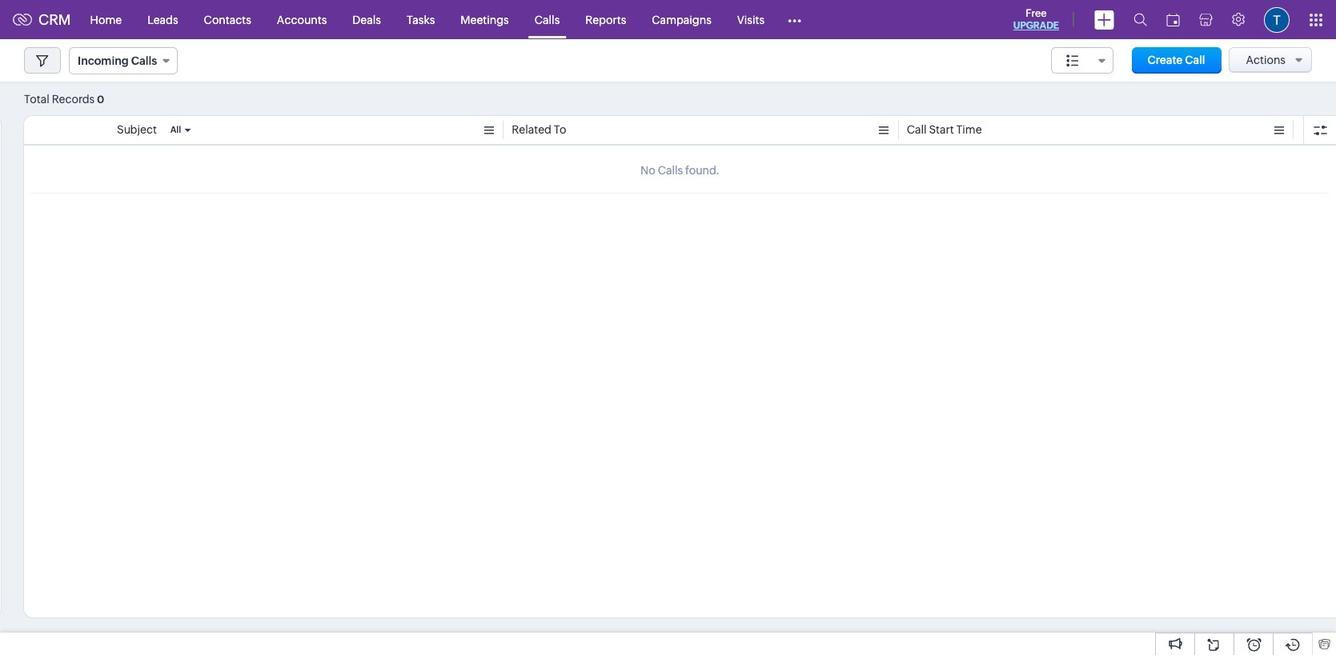 Task type: locate. For each thing, give the bounding box(es) containing it.
call left start
[[907, 123, 927, 136]]

1 vertical spatial calls
[[131, 54, 157, 67]]

total records 0
[[24, 93, 104, 105]]

leads
[[147, 13, 178, 26]]

time
[[957, 123, 982, 136]]

upgrade
[[1014, 20, 1060, 31]]

calls link
[[522, 0, 573, 39]]

profile element
[[1255, 0, 1300, 39]]

call right 'create'
[[1185, 54, 1206, 66]]

tasks
[[407, 13, 435, 26]]

campaigns link
[[639, 0, 725, 39]]

meetings
[[461, 13, 509, 26]]

create menu image
[[1095, 10, 1115, 29]]

actions
[[1247, 54, 1286, 66]]

1 horizontal spatial call
[[1185, 54, 1206, 66]]

contacts link
[[191, 0, 264, 39]]

size image
[[1067, 54, 1079, 68]]

calls right the incoming on the top left
[[131, 54, 157, 67]]

free
[[1026, 7, 1047, 19]]

search element
[[1125, 0, 1157, 39]]

calls inside "field"
[[131, 54, 157, 67]]

create menu element
[[1085, 0, 1125, 39]]

0 horizontal spatial calls
[[131, 54, 157, 67]]

search image
[[1134, 13, 1148, 26]]

records
[[52, 93, 95, 105]]

incoming
[[78, 54, 129, 67]]

call start time
[[907, 123, 982, 136]]

1 horizontal spatial calls
[[535, 13, 560, 26]]

total
[[24, 93, 50, 105]]

Incoming Calls field
[[69, 47, 178, 74]]

0 vertical spatial calls
[[535, 13, 560, 26]]

calls left reports
[[535, 13, 560, 26]]

1 vertical spatial call
[[907, 123, 927, 136]]

create call button
[[1132, 47, 1222, 74]]

call
[[1185, 54, 1206, 66], [907, 123, 927, 136]]

calendar image
[[1167, 13, 1181, 26]]

accounts
[[277, 13, 327, 26]]

0 vertical spatial call
[[1185, 54, 1206, 66]]

crm
[[38, 11, 71, 28]]

Other Modules field
[[778, 7, 812, 32]]

crm link
[[13, 11, 71, 28]]

calls
[[535, 13, 560, 26], [131, 54, 157, 67]]

None field
[[1051, 47, 1114, 74]]

deals
[[353, 13, 381, 26]]



Task type: describe. For each thing, give the bounding box(es) containing it.
related to
[[512, 123, 567, 136]]

accounts link
[[264, 0, 340, 39]]

profile image
[[1265, 7, 1290, 32]]

start
[[929, 123, 955, 136]]

reports link
[[573, 0, 639, 39]]

meetings link
[[448, 0, 522, 39]]

visits
[[738, 13, 765, 26]]

home
[[90, 13, 122, 26]]

campaigns
[[652, 13, 712, 26]]

leads link
[[135, 0, 191, 39]]

incoming calls
[[78, 54, 157, 67]]

create
[[1148, 54, 1183, 66]]

deals link
[[340, 0, 394, 39]]

visits link
[[725, 0, 778, 39]]

subject
[[117, 123, 157, 136]]

home link
[[77, 0, 135, 39]]

free upgrade
[[1014, 7, 1060, 31]]

reports
[[586, 13, 627, 26]]

all
[[170, 125, 181, 135]]

0 horizontal spatial call
[[907, 123, 927, 136]]

call inside button
[[1185, 54, 1206, 66]]

create call
[[1148, 54, 1206, 66]]

related
[[512, 123, 552, 136]]

0
[[97, 93, 104, 105]]

to
[[554, 123, 567, 136]]

tasks link
[[394, 0, 448, 39]]

contacts
[[204, 13, 251, 26]]



Task type: vqa. For each thing, say whether or not it's contained in the screenshot.
Zoho link
no



